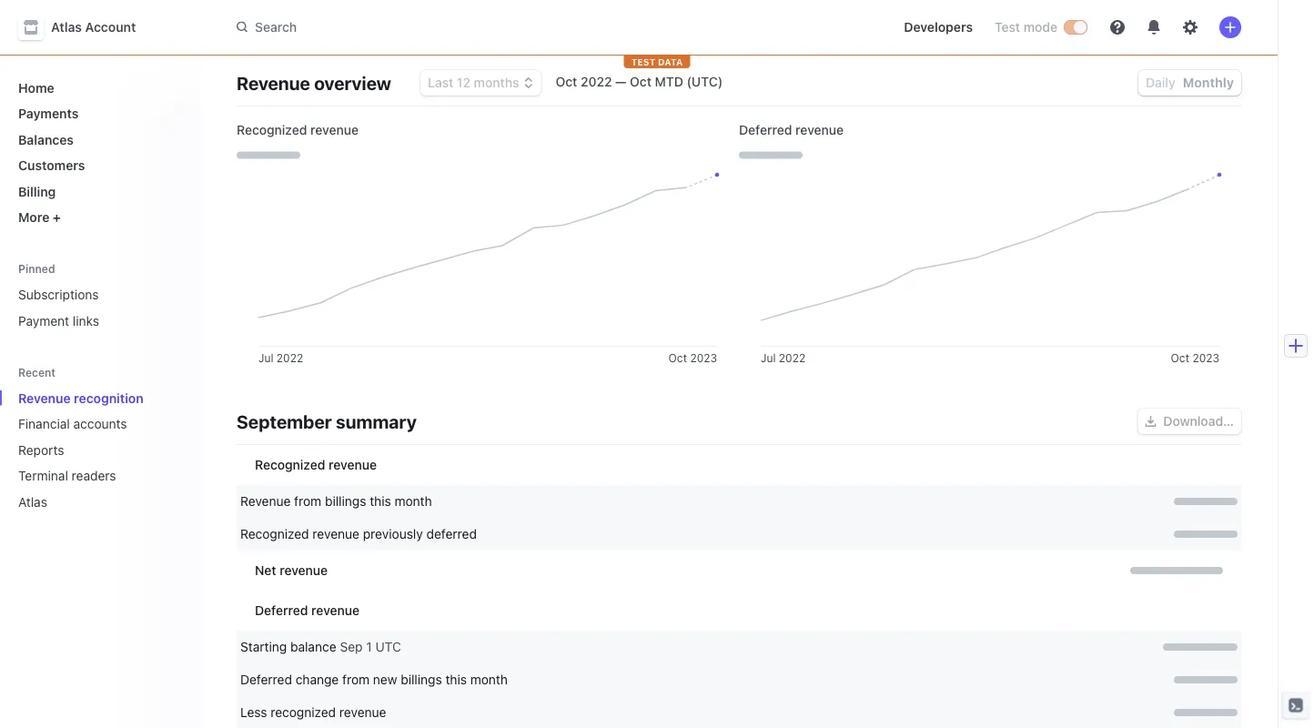 Task type: vqa. For each thing, say whether or not it's contained in the screenshot.
the middle customer
no



Task type: locate. For each thing, give the bounding box(es) containing it.
revenue inside the less recognized revenue row
[[340, 705, 386, 720]]

0 horizontal spatial jul 2022
[[259, 351, 303, 364]]

search
[[255, 19, 297, 34]]

revenue from billings this month row
[[237, 485, 1242, 518]]

recognized revenue up revenue from billings this month
[[255, 458, 377, 473]]

row
[[237, 631, 1242, 664]]

atlas account button
[[18, 15, 154, 40]]

grid containing recognized revenue
[[237, 445, 1242, 591]]

atlas down "terminal"
[[18, 494, 47, 509]]

0 vertical spatial month
[[395, 494, 432, 509]]

1 horizontal spatial jul
[[761, 351, 776, 364]]

2 vertical spatial deferred
[[240, 672, 292, 687]]

overview
[[314, 72, 392, 93]]

recognized down revenue overview
[[237, 122, 307, 137]]

1 horizontal spatial 2023
[[1193, 351, 1220, 364]]

revenue down search
[[237, 72, 310, 93]]

oct
[[556, 74, 578, 89], [630, 74, 652, 89], [669, 351, 687, 364], [1171, 351, 1190, 364]]

financial
[[18, 417, 70, 432]]

2 oct 2023 from the left
[[1171, 351, 1220, 364]]

(utc)
[[687, 74, 723, 89]]

1 grid from the top
[[237, 445, 1242, 591]]

cell inside the less recognized revenue row
[[744, 704, 1238, 722]]

cell inside net revenue row
[[744, 562, 1224, 580]]

0 vertical spatial this
[[370, 494, 391, 509]]

home link
[[11, 73, 186, 102]]

starting balance sep 1 utc
[[240, 640, 401, 655]]

0 horizontal spatial billings
[[325, 494, 366, 509]]

0 horizontal spatial atlas
[[18, 494, 47, 509]]

from up recognized revenue previously deferred
[[294, 494, 322, 509]]

change
[[296, 672, 339, 687]]

recognized for recognized revenue previously deferred 'row' on the bottom of the page
[[240, 527, 309, 542]]

month
[[395, 494, 432, 509], [470, 672, 508, 687]]

revenue up net on the left bottom
[[240, 494, 291, 509]]

recognized revenue down revenue overview
[[237, 122, 359, 137]]

1 2023 from the left
[[691, 351, 717, 364]]

svg image
[[1146, 416, 1157, 427]]

2 vertical spatial recognized
[[240, 527, 309, 542]]

deferred
[[739, 122, 793, 137], [255, 603, 308, 618], [240, 672, 292, 687]]

revenue recognition link
[[11, 383, 160, 413]]

deferred revenue inside grid
[[255, 603, 360, 618]]

1 horizontal spatial jul 2022
[[761, 351, 806, 364]]

revenue inside net revenue row
[[280, 563, 328, 578]]

0 horizontal spatial figure
[[259, 176, 717, 347]]

2 horizontal spatial 2022
[[779, 351, 806, 364]]

Search search field
[[226, 11, 739, 44]]

0 horizontal spatial deferred revenue
[[255, 603, 360, 618]]

this up previously
[[370, 494, 391, 509]]

0 vertical spatial from
[[294, 494, 322, 509]]

billings right new
[[401, 672, 442, 687]]

recognized revenue
[[237, 122, 359, 137], [255, 458, 377, 473]]

2022
[[581, 74, 612, 89], [277, 351, 303, 364], [779, 351, 806, 364]]

this inside 'row'
[[370, 494, 391, 509]]

terminal readers
[[18, 468, 116, 483]]

0 horizontal spatial 2022
[[277, 351, 303, 364]]

0 vertical spatial revenue
[[237, 72, 310, 93]]

previously
[[363, 527, 423, 542]]

row containing starting balance
[[237, 631, 1242, 664]]

jul 2022 for recognized
[[259, 351, 303, 364]]

billings inside 'row'
[[325, 494, 366, 509]]

account
[[85, 20, 136, 35]]

1 figure from the left
[[259, 176, 717, 347]]

2 grid from the top
[[237, 591, 1242, 728]]

cell for deferred change from new billings this month
[[744, 671, 1238, 689]]

0 horizontal spatial oct 2023
[[669, 351, 717, 364]]

recognized inside 'row'
[[240, 527, 309, 542]]

figure for recognized revenue
[[259, 176, 717, 347]]

1 horizontal spatial from
[[342, 672, 370, 687]]

—
[[616, 74, 627, 89]]

atlas inside button
[[51, 20, 82, 35]]

1 horizontal spatial 2022
[[581, 74, 612, 89]]

1 horizontal spatial figure
[[761, 176, 1220, 347]]

less recognized revenue
[[240, 705, 386, 720]]

revenue inside 'row'
[[240, 494, 291, 509]]

pinned
[[18, 262, 55, 275]]

revenue
[[237, 72, 310, 93], [18, 391, 71, 406], [240, 494, 291, 509]]

revenue for revenue recognition
[[18, 391, 71, 406]]

jul for recognized
[[259, 351, 274, 364]]

0 horizontal spatial this
[[370, 494, 391, 509]]

billings up recognized revenue previously deferred
[[325, 494, 366, 509]]

0 horizontal spatial 2023
[[691, 351, 717, 364]]

1 vertical spatial recognized revenue
[[255, 458, 377, 473]]

jul
[[259, 351, 274, 364], [761, 351, 776, 364]]

oct 2023
[[669, 351, 717, 364], [1171, 351, 1220, 364]]

links
[[73, 313, 99, 328]]

atlas link
[[11, 487, 160, 517]]

revenue recognition
[[18, 391, 144, 406]]

2023 for recognized revenue
[[691, 351, 717, 364]]

payments
[[18, 106, 79, 121]]

0 vertical spatial billings
[[325, 494, 366, 509]]

month inside row
[[470, 672, 508, 687]]

help image
[[1111, 20, 1125, 35]]

figure for deferred revenue
[[761, 176, 1220, 347]]

1 vertical spatial recognized
[[255, 458, 325, 473]]

2 figure from the left
[[761, 176, 1220, 347]]

cell inside deferred change from new billings this month row
[[744, 671, 1238, 689]]

grid
[[237, 445, 1242, 591], [237, 591, 1242, 728]]

1 vertical spatial deferred
[[255, 603, 308, 618]]

1 horizontal spatial oct 2023
[[1171, 351, 1220, 364]]

net
[[255, 563, 276, 578]]

deferred
[[427, 527, 477, 542]]

from left new
[[342, 672, 370, 687]]

this right new
[[446, 672, 467, 687]]

jul 2022
[[259, 351, 303, 364], [761, 351, 806, 364]]

net revenue row
[[237, 551, 1242, 591]]

from
[[294, 494, 322, 509], [342, 672, 370, 687]]

summary
[[336, 411, 417, 432]]

1 vertical spatial from
[[342, 672, 370, 687]]

1 vertical spatial atlas
[[18, 494, 47, 509]]

revenue inside the recent "element"
[[18, 391, 71, 406]]

monthly
[[1183, 75, 1235, 90]]

month inside 'row'
[[395, 494, 432, 509]]

2023 for deferred revenue
[[1193, 351, 1220, 364]]

data
[[658, 56, 683, 67]]

atlas
[[51, 20, 82, 35], [18, 494, 47, 509]]

recognized
[[237, 122, 307, 137], [255, 458, 325, 473], [240, 527, 309, 542]]

utc
[[376, 640, 401, 655]]

1 jul 2022 from the left
[[259, 351, 303, 364]]

1 horizontal spatial billings
[[401, 672, 442, 687]]

cell inside revenue from billings this month 'row'
[[744, 493, 1238, 511]]

daily monthly
[[1146, 75, 1235, 90]]

recognized down september on the left bottom of page
[[255, 458, 325, 473]]

1 vertical spatial billings
[[401, 672, 442, 687]]

1 vertical spatial month
[[470, 672, 508, 687]]

0 vertical spatial atlas
[[51, 20, 82, 35]]

2 vertical spatial revenue
[[240, 494, 291, 509]]

revenue for revenue overview
[[237, 72, 310, 93]]

deferred inside row
[[240, 672, 292, 687]]

recognized for grid containing recognized revenue
[[255, 458, 325, 473]]

cell inside recognized revenue previously deferred 'row'
[[744, 525, 1238, 544]]

revenue for revenue from billings this month
[[240, 494, 291, 509]]

2 2023 from the left
[[1193, 351, 1220, 364]]

cell
[[744, 493, 1238, 511], [744, 525, 1238, 544], [744, 562, 1224, 580], [240, 638, 735, 656], [744, 638, 1238, 656], [744, 671, 1238, 689], [744, 704, 1238, 722]]

1 vertical spatial this
[[446, 672, 467, 687]]

1 vertical spatial deferred revenue
[[255, 603, 360, 618]]

deferred for row containing starting balance
[[240, 672, 292, 687]]

figure
[[259, 176, 717, 347], [761, 176, 1220, 347]]

0 horizontal spatial from
[[294, 494, 322, 509]]

deferred revenue
[[739, 122, 844, 137], [255, 603, 360, 618]]

payment
[[18, 313, 69, 328]]

0 vertical spatial deferred revenue
[[739, 122, 844, 137]]

1
[[366, 640, 372, 655]]

oct 2022 — oct mtd (utc)
[[556, 74, 723, 89]]

1 jul from the left
[[259, 351, 274, 364]]

0 horizontal spatial jul
[[259, 351, 274, 364]]

recognized up net on the left bottom
[[240, 527, 309, 542]]

revenue up financial
[[18, 391, 71, 406]]

1 horizontal spatial atlas
[[51, 20, 82, 35]]

terminal readers link
[[11, 461, 160, 491]]

2 jul from the left
[[761, 351, 776, 364]]

2023
[[691, 351, 717, 364], [1193, 351, 1220, 364]]

recent navigation links element
[[0, 365, 200, 517]]

billing
[[18, 184, 56, 199]]

1 horizontal spatial deferred revenue
[[739, 122, 844, 137]]

cell for revenue from billings this month
[[744, 493, 1238, 511]]

download… button
[[1138, 409, 1242, 434]]

september summary
[[237, 411, 417, 432]]

atlas left account
[[51, 20, 82, 35]]

billings
[[325, 494, 366, 509], [401, 672, 442, 687]]

0 horizontal spatial month
[[395, 494, 432, 509]]

1 horizontal spatial month
[[470, 672, 508, 687]]

this
[[370, 494, 391, 509], [446, 672, 467, 687]]

1 vertical spatial revenue
[[18, 391, 71, 406]]

cell for net revenue
[[744, 562, 1224, 580]]

0 vertical spatial recognized
[[237, 122, 307, 137]]

atlas inside the recent "element"
[[18, 494, 47, 509]]

customers link
[[11, 151, 186, 180]]

1 oct 2023 from the left
[[669, 351, 717, 364]]

1 horizontal spatial this
[[446, 672, 467, 687]]

revenue
[[311, 122, 359, 137], [796, 122, 844, 137], [329, 458, 377, 473], [313, 527, 360, 542], [280, 563, 328, 578], [311, 603, 360, 618], [340, 705, 386, 720]]

2 jul 2022 from the left
[[761, 351, 806, 364]]

customers
[[18, 158, 85, 173]]

reports
[[18, 442, 64, 458]]



Task type: describe. For each thing, give the bounding box(es) containing it.
balance
[[290, 640, 336, 655]]

deferred for grid containing recognized revenue
[[255, 603, 308, 618]]

recognized
[[271, 705, 336, 720]]

daily button
[[1146, 75, 1176, 90]]

revenue from billings this month
[[240, 494, 432, 509]]

pinned navigation links element
[[11, 261, 186, 336]]

new
[[373, 672, 397, 687]]

deferred change from new billings this month row
[[237, 664, 1242, 697]]

2022 for recognized revenue
[[277, 351, 303, 364]]

settings image
[[1184, 20, 1198, 35]]

download…
[[1164, 414, 1235, 429]]

monthly button
[[1183, 75, 1235, 90]]

test
[[995, 20, 1021, 35]]

Search text field
[[226, 11, 739, 44]]

billings inside row
[[401, 672, 442, 687]]

0 vertical spatial deferred
[[739, 122, 793, 137]]

recent
[[18, 366, 56, 379]]

deferred change from new billings this month
[[240, 672, 508, 687]]

atlas account
[[51, 20, 136, 35]]

test
[[632, 56, 656, 67]]

financial accounts
[[18, 417, 127, 432]]

sep
[[340, 640, 363, 655]]

recent element
[[0, 383, 200, 517]]

jul 2022 for deferred
[[761, 351, 806, 364]]

oct 2023 for deferred revenue
[[1171, 351, 1220, 364]]

recognition
[[74, 391, 144, 406]]

cell containing starting balance
[[240, 638, 735, 656]]

balances
[[18, 132, 74, 147]]

more
[[18, 210, 49, 225]]

test mode
[[995, 20, 1058, 35]]

reports link
[[11, 435, 160, 465]]

mode
[[1024, 20, 1058, 35]]

recognized revenue previously deferred row
[[237, 518, 1242, 551]]

home
[[18, 80, 54, 95]]

from inside 'row'
[[294, 494, 322, 509]]

financial accounts link
[[11, 409, 160, 439]]

pinned element
[[11, 280, 186, 336]]

payment links
[[18, 313, 99, 328]]

more +
[[18, 210, 61, 225]]

less recognized revenue row
[[237, 697, 1242, 728]]

developers link
[[897, 13, 981, 42]]

developers
[[904, 20, 973, 35]]

subscriptions link
[[11, 280, 186, 310]]

september
[[237, 411, 332, 432]]

cell for recognized revenue previously deferred
[[744, 525, 1238, 544]]

oct 2023 for recognized revenue
[[669, 351, 717, 364]]

core navigation links element
[[11, 73, 186, 232]]

0 vertical spatial recognized revenue
[[237, 122, 359, 137]]

net revenue
[[255, 563, 328, 578]]

revenue overview
[[237, 72, 392, 93]]

terminal
[[18, 468, 68, 483]]

from inside row
[[342, 672, 370, 687]]

starting
[[240, 640, 287, 655]]

atlas for atlas
[[18, 494, 47, 509]]

recognized revenue previously deferred
[[240, 527, 477, 542]]

2022 for deferred revenue
[[779, 351, 806, 364]]

daily
[[1146, 75, 1176, 90]]

revenue inside recognized revenue previously deferred 'row'
[[313, 527, 360, 542]]

+
[[53, 210, 61, 225]]

billing link
[[11, 177, 186, 206]]

this inside row
[[446, 672, 467, 687]]

payments link
[[11, 99, 186, 128]]

recognized revenue inside grid
[[255, 458, 377, 473]]

balances link
[[11, 125, 186, 154]]

cell for less recognized revenue
[[744, 704, 1238, 722]]

mtd
[[655, 74, 684, 89]]

less
[[240, 705, 267, 720]]

test data
[[632, 56, 683, 67]]

atlas for atlas account
[[51, 20, 82, 35]]

readers
[[72, 468, 116, 483]]

accounts
[[73, 417, 127, 432]]

jul for deferred
[[761, 351, 776, 364]]

subscriptions
[[18, 287, 99, 302]]

grid containing deferred revenue
[[237, 591, 1242, 728]]

payment links link
[[11, 306, 186, 336]]



